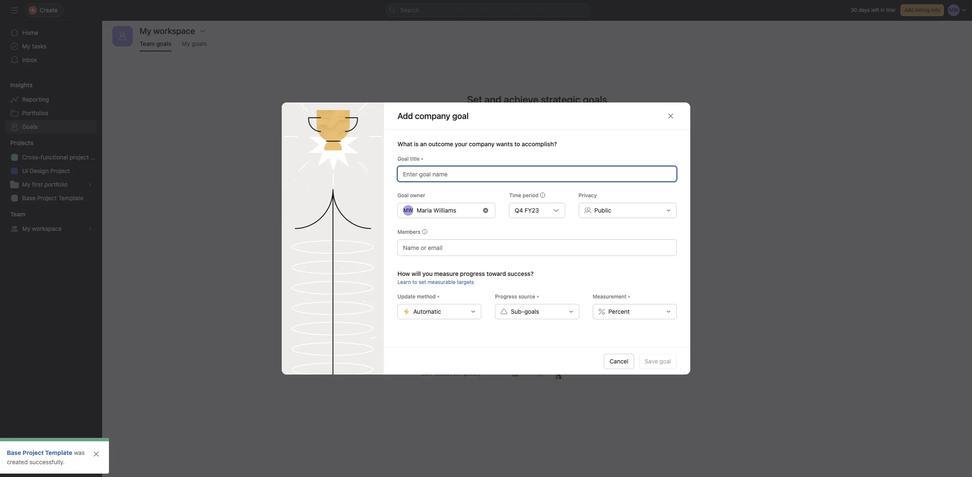 Task type: describe. For each thing, give the bounding box(es) containing it.
my first portfolio
[[22, 181, 68, 188]]

created
[[7, 459, 28, 466]]

ui
[[22, 167, 28, 175]]

Name or email text field
[[403, 243, 449, 253]]

projects button
[[0, 139, 33, 147]]

portfolios link
[[5, 106, 97, 120]]

0 vertical spatial and
[[485, 94, 502, 106]]

percent button
[[593, 305, 677, 320]]

level
[[459, 115, 473, 122]]

add top-level goals to help teams prioritize and connect work to your organization's objectives.
[[431, 115, 644, 132]]

public button
[[579, 203, 677, 219]]

set
[[467, 94, 483, 106]]

portfolio
[[44, 181, 68, 188]]

insights element
[[0, 78, 102, 135]]

remove image
[[484, 208, 489, 213]]

help
[[501, 115, 514, 122]]

base inside projects element
[[22, 195, 36, 202]]

goal title
[[398, 156, 420, 162]]

teams
[[516, 115, 535, 122]]

goal for goal owner
[[398, 193, 409, 199]]

global element
[[0, 21, 102, 72]]

maria
[[417, 207, 432, 214]]

1 horizontal spatial to
[[493, 115, 499, 122]]

goals for team goals
[[156, 40, 172, 47]]

goals link
[[5, 120, 97, 134]]

automatic
[[414, 308, 441, 316]]

left
[[872, 7, 880, 13]]

williams
[[434, 207, 457, 214]]

q4 fy23
[[515, 207, 539, 214]]

prioritize
[[537, 115, 564, 122]]

save goal
[[645, 358, 672, 365]]

to accomplish?
[[515, 141, 557, 148]]

company
[[469, 141, 495, 148]]

measurement
[[593, 294, 627, 300]]

0 horizontal spatial base
[[7, 450, 21, 457]]

set
[[419, 279, 426, 286]]

add billing info button
[[901, 4, 945, 16]]

invite button
[[8, 459, 45, 474]]

team goals link
[[140, 40, 172, 52]]

will
[[412, 270, 421, 278]]

team for team goals
[[140, 40, 155, 47]]

inbox link
[[5, 53, 97, 67]]

what is an outcome your company wants to accomplish?
[[398, 141, 557, 148]]

trial
[[887, 7, 896, 13]]

insights
[[10, 81, 33, 89]]

close this dialog image
[[668, 113, 675, 119]]

targets
[[457, 279, 474, 286]]

progress
[[460, 270, 485, 278]]

my for my goals
[[182, 40, 190, 47]]

plan
[[90, 154, 102, 161]]

sub-goals button
[[496, 305, 580, 320]]

days
[[859, 7, 870, 13]]

cross-
[[22, 154, 41, 161]]

save goal button
[[640, 354, 677, 370]]

reporting
[[22, 96, 49, 103]]

q4 fy23 button
[[510, 203, 565, 219]]

public
[[595, 207, 612, 214]]

add company goal dialog
[[282, 103, 691, 375]]

your inside add company goal dialog
[[455, 141, 468, 148]]

goal owner
[[398, 193, 426, 199]]

mw
[[404, 207, 413, 214]]

1 vertical spatial base project template link
[[7, 450, 72, 457]]

goals for my goals
[[192, 40, 207, 47]]

update
[[398, 294, 416, 300]]

add for add company goal
[[398, 111, 413, 121]]

team for team
[[10, 211, 25, 218]]

measurable
[[428, 279, 456, 286]]

my workspace
[[22, 225, 62, 233]]

teams element
[[0, 207, 102, 238]]

was
[[74, 450, 85, 457]]

organization's
[[498, 125, 541, 132]]

cancel
[[610, 358, 629, 365]]

team button
[[0, 210, 25, 219]]

update method
[[398, 294, 436, 300]]

how
[[398, 270, 410, 278]]

Enter goal name text field
[[398, 167, 677, 182]]

portfolios
[[22, 109, 48, 117]]

wants
[[497, 141, 513, 148]]

my goals link
[[182, 40, 207, 52]]

close image
[[93, 451, 100, 458]]

hide sidebar image
[[11, 7, 18, 14]]

inbox
[[22, 56, 37, 63]]

set and achieve strategic goals
[[467, 94, 608, 106]]

base project template link inside projects element
[[5, 192, 97, 205]]

info
[[932, 7, 941, 13]]

how will you measure progress toward success? learn to set measurable targets
[[398, 270, 534, 286]]

owner
[[410, 193, 426, 199]]

learn
[[398, 279, 411, 286]]

goals for sub-goals
[[525, 308, 540, 316]]

add for add top-level goals to help teams prioritize and connect work to your organization's objectives.
[[431, 115, 444, 122]]

required image for automatic
[[436, 295, 441, 300]]

percent
[[609, 308, 630, 316]]

home link
[[5, 26, 97, 40]]

add billing info
[[905, 7, 941, 13]]

source
[[519, 294, 536, 300]]



Task type: locate. For each thing, give the bounding box(es) containing it.
insights button
[[0, 81, 33, 89]]

your right work
[[630, 115, 644, 122]]

search
[[400, 6, 420, 14]]

fy23
[[525, 207, 539, 214]]

your inside add top-level goals to help teams prioritize and connect work to your organization's objectives.
[[630, 115, 644, 122]]

toward success?
[[487, 270, 534, 278]]

period
[[523, 193, 539, 199]]

team inside team goals link
[[140, 40, 155, 47]]

base up created
[[7, 450, 21, 457]]

goals inside add top-level goals to help teams prioritize and connect work to your organization's objectives.
[[474, 115, 491, 122]]

learn to set measurable targets link
[[398, 279, 474, 286]]

cross-functional project plan link
[[5, 151, 102, 164]]

2 horizontal spatial add
[[905, 7, 915, 13]]

add inside add top-level goals to help teams prioritize and connect work to your organization's objectives.
[[431, 115, 444, 122]]

0 vertical spatial team
[[140, 40, 155, 47]]

0 vertical spatial template
[[58, 195, 84, 202]]

my tasks link
[[5, 40, 97, 53]]

1 horizontal spatial team
[[140, 40, 155, 47]]

search button
[[386, 3, 590, 17]]

privacy
[[579, 193, 597, 199]]

0 horizontal spatial add
[[398, 111, 413, 121]]

save
[[645, 358, 658, 365]]

goal
[[398, 156, 409, 162], [398, 193, 409, 199]]

to inside how will you measure progress toward success? learn to set measurable targets
[[413, 279, 418, 286]]

2 required image from the left
[[536, 295, 541, 300]]

and inside add top-level goals to help teams prioritize and connect work to your organization's objectives.
[[565, 115, 577, 122]]

to left help
[[493, 115, 499, 122]]

to right work
[[622, 115, 628, 122]]

reporting link
[[5, 93, 97, 106]]

cancel button
[[605, 354, 635, 370]]

project
[[50, 167, 70, 175], [37, 195, 57, 202], [23, 450, 44, 457]]

goal
[[660, 358, 672, 365]]

project down 'my first portfolio'
[[37, 195, 57, 202]]

my first portfolio link
[[5, 178, 97, 192]]

sub-
[[511, 308, 525, 316]]

progress source
[[496, 294, 536, 300]]

required image
[[420, 157, 425, 162]]

add up what
[[398, 111, 413, 121]]

0 horizontal spatial your
[[455, 141, 468, 148]]

0 vertical spatial base project template
[[22, 195, 84, 202]]

1 horizontal spatial your
[[630, 115, 644, 122]]

cross-functional project plan
[[22, 154, 102, 161]]

1 vertical spatial your
[[455, 141, 468, 148]]

project down cross-functional project plan
[[50, 167, 70, 175]]

my workspace link
[[5, 222, 97, 236]]

base project template link down portfolio
[[5, 192, 97, 205]]

connect
[[579, 115, 604, 122]]

my left tasks at top
[[22, 43, 30, 50]]

company goal
[[415, 111, 469, 121]]

my inside teams element
[[22, 225, 30, 233]]

method
[[417, 294, 436, 300]]

add left top-
[[431, 115, 444, 122]]

to left set on the bottom of page
[[413, 279, 418, 286]]

0 vertical spatial base
[[22, 195, 36, 202]]

my inside global element
[[22, 43, 30, 50]]

0 horizontal spatial and
[[485, 94, 502, 106]]

outcome
[[429, 141, 454, 148]]

my down my workspace
[[182, 40, 190, 47]]

1 goal from the top
[[398, 156, 409, 162]]

goals
[[156, 40, 172, 47], [192, 40, 207, 47], [474, 115, 491, 122], [525, 308, 540, 316]]

2 goal from the top
[[398, 193, 409, 199]]

my for my first portfolio
[[22, 181, 30, 188]]

required image for percent
[[627, 295, 632, 300]]

add inside dialog
[[398, 111, 413, 121]]

tasks
[[32, 43, 47, 50]]

is
[[414, 141, 419, 148]]

was created successfully.
[[7, 450, 85, 466]]

ui design project
[[22, 167, 70, 175]]

2 horizontal spatial required image
[[627, 295, 632, 300]]

add company goal
[[398, 111, 469, 121]]

1 vertical spatial template
[[45, 450, 72, 457]]

template inside projects element
[[58, 195, 84, 202]]

team down my workspace
[[140, 40, 155, 47]]

projects element
[[0, 135, 102, 207]]

30 days left in trial
[[851, 7, 896, 13]]

30
[[851, 7, 858, 13]]

successfully.
[[29, 459, 65, 466]]

add left the billing
[[905, 7, 915, 13]]

1 vertical spatial goal
[[398, 193, 409, 199]]

1 vertical spatial team
[[10, 211, 25, 218]]

invite
[[24, 463, 39, 470]]

my workspace
[[140, 26, 195, 36]]

3 required image from the left
[[627, 295, 632, 300]]

base project template up successfully.
[[7, 450, 72, 457]]

add for add billing info
[[905, 7, 915, 13]]

an
[[420, 141, 427, 148]]

my goals
[[182, 40, 207, 47]]

top-
[[445, 115, 459, 122]]

to
[[493, 115, 499, 122], [622, 115, 628, 122], [413, 279, 418, 286]]

and up objectives. on the right top of page
[[565, 115, 577, 122]]

0 horizontal spatial to
[[413, 279, 418, 286]]

1 required image from the left
[[436, 295, 441, 300]]

2 horizontal spatial to
[[622, 115, 628, 122]]

base project template inside projects element
[[22, 195, 84, 202]]

0 vertical spatial base project template link
[[5, 192, 97, 205]]

0 horizontal spatial required image
[[436, 295, 441, 300]]

and right "set"
[[485, 94, 502, 106]]

1 horizontal spatial add
[[431, 115, 444, 122]]

workspace
[[32, 225, 62, 233]]

template up successfully.
[[45, 450, 72, 457]]

goal left title
[[398, 156, 409, 162]]

maria williams
[[417, 207, 457, 214]]

your right outcome
[[455, 141, 468, 148]]

in
[[881, 7, 886, 13]]

1 horizontal spatial base
[[22, 195, 36, 202]]

team
[[140, 40, 155, 47], [10, 211, 25, 218]]

base project template down my first portfolio link
[[22, 195, 84, 202]]

template
[[58, 195, 84, 202], [45, 450, 72, 457]]

1 horizontal spatial and
[[565, 115, 577, 122]]

required image down the learn to set measurable targets link
[[436, 295, 441, 300]]

design
[[30, 167, 49, 175]]

0 vertical spatial project
[[50, 167, 70, 175]]

goals inside dropdown button
[[525, 308, 540, 316]]

base project template link up successfully.
[[7, 450, 72, 457]]

2 vertical spatial project
[[23, 450, 44, 457]]

my for my tasks
[[22, 43, 30, 50]]

base down first
[[22, 195, 36, 202]]

goals
[[22, 123, 38, 130]]

template down portfolio
[[58, 195, 84, 202]]

work
[[606, 115, 620, 122]]

search list box
[[386, 3, 590, 17]]

ui design project link
[[5, 164, 97, 178]]

0 horizontal spatial team
[[10, 211, 25, 218]]

my tasks
[[22, 43, 47, 50]]

team inside team dropdown button
[[10, 211, 25, 218]]

my down team dropdown button
[[22, 225, 30, 233]]

goal for goal title
[[398, 156, 409, 162]]

first
[[32, 181, 43, 188]]

base project template
[[22, 195, 84, 202], [7, 450, 72, 457]]

1 vertical spatial and
[[565, 115, 577, 122]]

1 vertical spatial project
[[37, 195, 57, 202]]

strategic goals
[[541, 94, 608, 106]]

objectives.
[[543, 125, 577, 132]]

automatic button
[[398, 305, 482, 320]]

projects
[[10, 139, 33, 147]]

home
[[22, 29, 38, 36]]

my inside projects element
[[22, 181, 30, 188]]

project up invite
[[23, 450, 44, 457]]

0 vertical spatial your
[[630, 115, 644, 122]]

team up my workspace
[[10, 211, 25, 218]]

required image up percent dropdown button
[[627, 295, 632, 300]]

1 vertical spatial base project template
[[7, 450, 72, 457]]

add inside button
[[905, 7, 915, 13]]

goal left owner at top left
[[398, 193, 409, 199]]

my for my workspace
[[22, 225, 30, 233]]

required image for sub-goals
[[536, 295, 541, 300]]

0 vertical spatial goal
[[398, 156, 409, 162]]

required image
[[436, 295, 441, 300], [536, 295, 541, 300], [627, 295, 632, 300]]

my left first
[[22, 181, 30, 188]]

required image up sub-goals dropdown button on the right bottom of page
[[536, 295, 541, 300]]

team goals
[[140, 40, 172, 47]]

1 vertical spatial base
[[7, 450, 21, 457]]

1 horizontal spatial required image
[[536, 295, 541, 300]]

billing
[[916, 7, 930, 13]]

measure
[[435, 270, 459, 278]]

title
[[410, 156, 420, 162]]



Task type: vqa. For each thing, say whether or not it's contained in the screenshot.
marked's this
no



